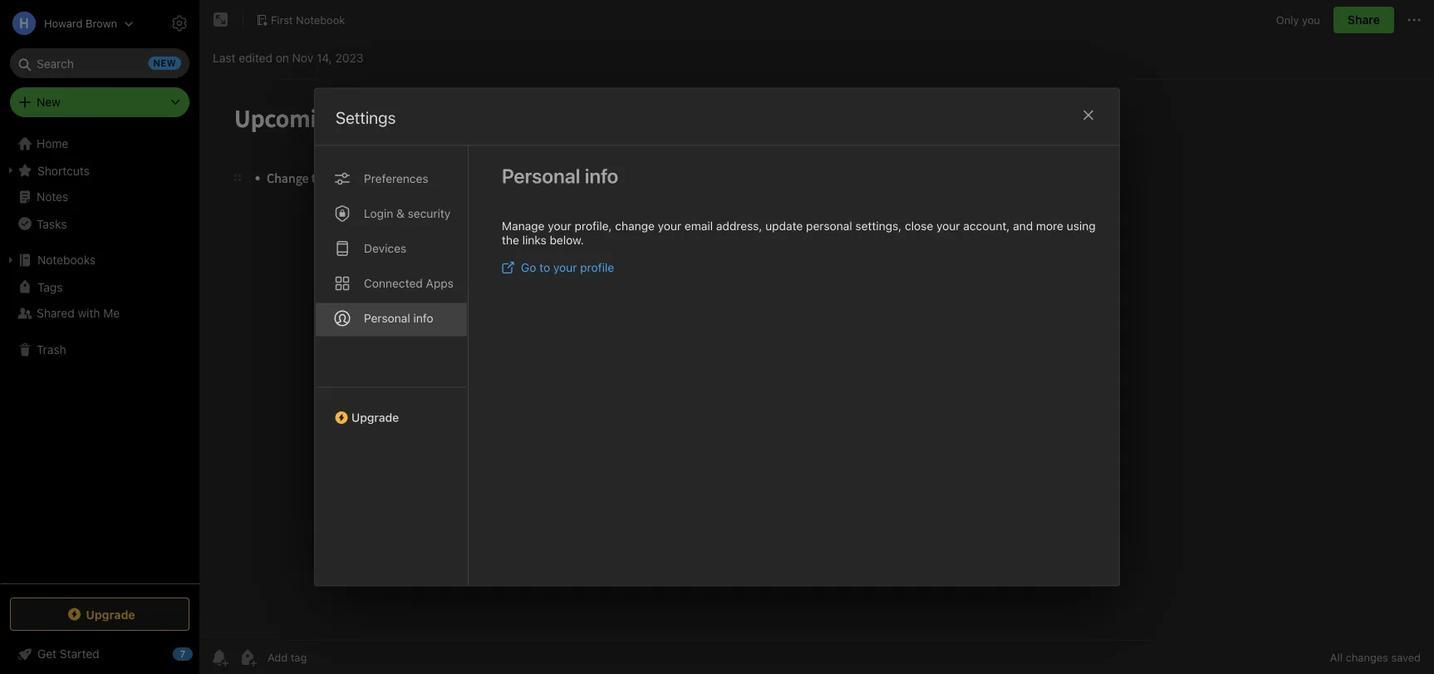 Task type: describe. For each thing, give the bounding box(es) containing it.
tags button
[[0, 274, 199, 300]]

note window element
[[200, 0, 1435, 674]]

shared with me link
[[0, 300, 199, 327]]

share button
[[1334, 7, 1395, 33]]

all changes saved
[[1331, 651, 1422, 664]]

add tag image
[[238, 648, 258, 668]]

close
[[905, 219, 934, 233]]

0 vertical spatial upgrade
[[352, 411, 399, 424]]

trash
[[37, 343, 66, 357]]

2023
[[335, 51, 364, 65]]

you
[[1303, 14, 1321, 26]]

login
[[364, 207, 393, 220]]

1 horizontal spatial info
[[585, 164, 619, 187]]

go
[[521, 261, 537, 274]]

your left email
[[658, 219, 682, 233]]

your up below.
[[548, 219, 572, 233]]

account,
[[964, 219, 1010, 233]]

on
[[276, 51, 289, 65]]

settings
[[336, 108, 396, 127]]

Note Editor text field
[[200, 80, 1435, 640]]

&
[[397, 207, 405, 220]]

connected apps
[[364, 276, 454, 290]]

to
[[540, 261, 550, 274]]

personal info inside tab list
[[364, 311, 434, 325]]

with
[[78, 306, 100, 320]]

home
[[37, 137, 68, 150]]

Search text field
[[22, 48, 178, 78]]

shared with me
[[37, 306, 120, 320]]

0 vertical spatial upgrade button
[[315, 387, 468, 431]]

nov
[[292, 51, 314, 65]]

settings,
[[856, 219, 902, 233]]

shortcuts
[[37, 164, 90, 177]]

14,
[[317, 51, 332, 65]]

shortcuts button
[[0, 157, 199, 184]]

notes
[[37, 190, 68, 204]]

tree containing home
[[0, 131, 200, 583]]

security
[[408, 207, 451, 220]]

expand note image
[[211, 10, 231, 30]]

notebook
[[296, 13, 345, 26]]

address,
[[717, 219, 763, 233]]

more
[[1037, 219, 1064, 233]]

home link
[[0, 131, 200, 157]]

settings image
[[170, 13, 190, 33]]

only you
[[1277, 14, 1321, 26]]

manage your profile, change your email address, update personal settings, close your account, and more using the links below.
[[502, 219, 1096, 247]]

first
[[271, 13, 293, 26]]

first notebook button
[[250, 8, 351, 32]]

last
[[213, 51, 236, 65]]

tags
[[37, 280, 63, 294]]

the
[[502, 233, 519, 247]]



Task type: locate. For each thing, give the bounding box(es) containing it.
update
[[766, 219, 803, 233]]

apps
[[426, 276, 454, 290]]

0 horizontal spatial personal
[[364, 311, 410, 325]]

1 horizontal spatial upgrade button
[[315, 387, 468, 431]]

change
[[615, 219, 655, 233]]

saved
[[1392, 651, 1422, 664]]

your right close
[[937, 219, 961, 233]]

personal info up profile, at the left of the page
[[502, 164, 619, 187]]

1 horizontal spatial personal
[[502, 164, 581, 187]]

personal
[[502, 164, 581, 187], [364, 311, 410, 325]]

devices
[[364, 242, 407, 255]]

upgrade button
[[315, 387, 468, 431], [10, 598, 190, 631]]

first notebook
[[271, 13, 345, 26]]

email
[[685, 219, 713, 233]]

expand notebooks image
[[4, 254, 17, 267]]

tab list containing preferences
[[315, 146, 469, 586]]

add a reminder image
[[209, 648, 229, 668]]

personal up "manage"
[[502, 164, 581, 187]]

all
[[1331, 651, 1343, 664]]

new button
[[10, 87, 190, 117]]

0 vertical spatial info
[[585, 164, 619, 187]]

notebooks
[[37, 253, 96, 267]]

tree
[[0, 131, 200, 583]]

shared
[[37, 306, 75, 320]]

1 vertical spatial info
[[414, 311, 434, 325]]

your right to
[[554, 261, 577, 274]]

1 vertical spatial personal info
[[364, 311, 434, 325]]

personal info down connected
[[364, 311, 434, 325]]

changes
[[1346, 651, 1389, 664]]

only
[[1277, 14, 1300, 26]]

0 horizontal spatial upgrade
[[86, 607, 135, 621]]

login & security
[[364, 207, 451, 220]]

0 horizontal spatial personal info
[[364, 311, 434, 325]]

tab list
[[315, 146, 469, 586]]

personal
[[806, 219, 853, 233]]

go to your profile
[[521, 261, 615, 274]]

manage
[[502, 219, 545, 233]]

personal down connected
[[364, 311, 410, 325]]

0 horizontal spatial upgrade button
[[10, 598, 190, 631]]

1 vertical spatial upgrade
[[86, 607, 135, 621]]

info
[[585, 164, 619, 187], [414, 311, 434, 325]]

info down connected apps
[[414, 311, 434, 325]]

1 vertical spatial personal
[[364, 311, 410, 325]]

tasks button
[[0, 210, 199, 237]]

0 horizontal spatial info
[[414, 311, 434, 325]]

close image
[[1079, 105, 1099, 125]]

your
[[548, 219, 572, 233], [658, 219, 682, 233], [937, 219, 961, 233], [554, 261, 577, 274]]

None search field
[[22, 48, 178, 78]]

edited
[[239, 51, 273, 65]]

notes link
[[0, 184, 199, 210]]

0 vertical spatial personal info
[[502, 164, 619, 187]]

personal info
[[502, 164, 619, 187], [364, 311, 434, 325]]

1 vertical spatial upgrade button
[[10, 598, 190, 631]]

me
[[103, 306, 120, 320]]

using
[[1067, 219, 1096, 233]]

connected
[[364, 276, 423, 290]]

profile
[[580, 261, 615, 274]]

1 horizontal spatial personal info
[[502, 164, 619, 187]]

preferences
[[364, 172, 429, 185]]

share
[[1348, 13, 1381, 27]]

0 vertical spatial personal
[[502, 164, 581, 187]]

last edited on nov 14, 2023
[[213, 51, 364, 65]]

links
[[523, 233, 547, 247]]

profile,
[[575, 219, 612, 233]]

upgrade
[[352, 411, 399, 424], [86, 607, 135, 621]]

below.
[[550, 233, 584, 247]]

and
[[1014, 219, 1034, 233]]

go to your profile button
[[502, 261, 615, 274]]

tasks
[[37, 217, 67, 230]]

new
[[37, 95, 61, 109]]

info up profile, at the left of the page
[[585, 164, 619, 187]]

notebooks link
[[0, 247, 199, 274]]

trash link
[[0, 337, 199, 363]]

1 horizontal spatial upgrade
[[352, 411, 399, 424]]



Task type: vqa. For each thing, say whether or not it's contained in the screenshot.
CHANGE
yes



